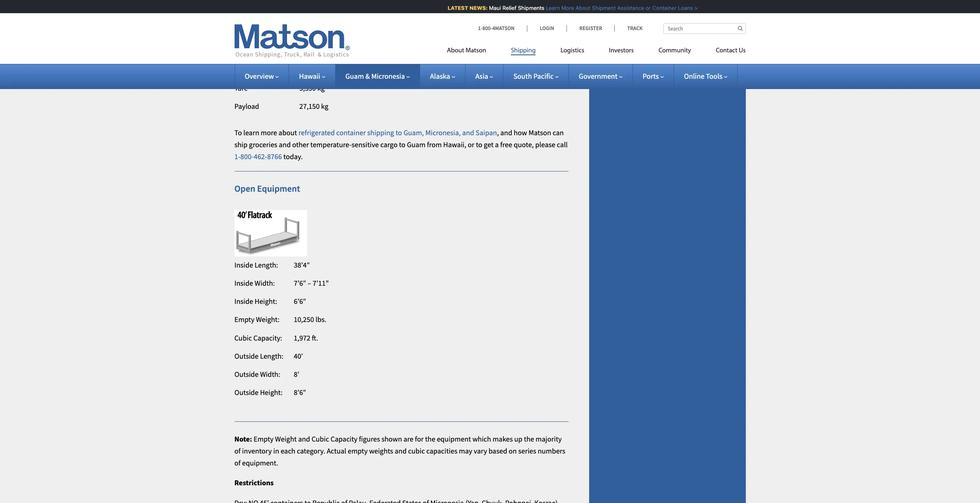 Task type: locate. For each thing, give the bounding box(es) containing it.
8766
[[267, 152, 282, 161]]

weight up each
[[275, 434, 297, 444]]

outside up outside width:
[[235, 351, 259, 361]]

empty for weight:
[[235, 315, 255, 324]]

1 vertical spatial about
[[447, 47, 465, 54]]

ship
[[235, 140, 248, 149]]

refrigerated
[[299, 128, 335, 137]]

0 vertical spatial inside
[[235, 260, 253, 270]]

2 vertical spatial inside
[[235, 297, 253, 306]]

alaska
[[430, 71, 451, 81]]

0 horizontal spatial 800-
[[241, 152, 254, 161]]

outside down outside width:
[[235, 388, 259, 397]]

1- inside , and how matson can ship groceries and other temperature-sensitive cargo to guam from hawaii, or to get a free quote, please call 1-800-462-8766 today.
[[235, 152, 241, 161]]

how
[[514, 128, 527, 137]]

0 horizontal spatial the
[[425, 434, 436, 444]]

capacity
[[254, 35, 281, 44], [331, 434, 358, 444]]

outside
[[235, 351, 259, 361], [235, 370, 259, 379], [235, 388, 259, 397]]

kg for 30,480 kg
[[321, 59, 329, 69]]

1 inside from the top
[[235, 260, 253, 270]]

1 vertical spatial cubic
[[235, 333, 252, 343]]

1 vertical spatial height:
[[260, 388, 283, 397]]

and down are
[[395, 446, 407, 456]]

1 vertical spatial or
[[468, 140, 475, 149]]

1 vertical spatial inside
[[235, 279, 253, 288]]

search image
[[738, 26, 743, 31]]

shipment
[[588, 5, 612, 11]]

kg right 30,480
[[321, 59, 329, 69]]

are
[[404, 434, 414, 444]]

to left get
[[476, 140, 483, 149]]

inside up inside height: on the left bottom of the page
[[235, 279, 253, 288]]

0 vertical spatial empty
[[235, 315, 255, 324]]

or right hawaii,
[[468, 140, 475, 149]]

0 vertical spatial weight
[[235, 65, 256, 75]]

2 inside from the top
[[235, 279, 253, 288]]

width:
[[255, 279, 275, 288], [260, 370, 280, 379]]

None search field
[[664, 23, 746, 34]]

today.
[[284, 152, 303, 161]]

track
[[628, 25, 643, 32]]

1,972 ft.
[[294, 333, 318, 343]]

0 horizontal spatial 1-
[[235, 152, 241, 161]]

0 vertical spatial outside
[[235, 351, 259, 361]]

about right more
[[572, 5, 587, 11]]

length: for outside length:
[[260, 351, 284, 361]]

register
[[580, 25, 603, 32]]

1 horizontal spatial weight
[[275, 434, 297, 444]]

1 vertical spatial length:
[[260, 351, 284, 361]]

and
[[463, 128, 474, 137], [501, 128, 513, 137], [279, 140, 291, 149], [298, 434, 310, 444], [395, 446, 407, 456]]

and down about
[[279, 140, 291, 149]]

overview
[[245, 71, 274, 81]]

about up alaska link
[[447, 47, 465, 54]]

1 vertical spatial 1-
[[235, 152, 241, 161]]

1-800-4matson
[[478, 25, 515, 32]]

inside length:
[[235, 260, 278, 270]]

contact us link
[[704, 43, 746, 60]]

10,250
[[294, 315, 314, 324]]

micronesia
[[372, 71, 405, 81]]

inside up inside width:
[[235, 260, 253, 270]]

saipan
[[476, 128, 497, 137]]

0 vertical spatial length:
[[255, 260, 278, 270]]

cubic down height
[[235, 35, 252, 44]]

800-
[[483, 25, 493, 32], [241, 152, 254, 161]]

empty
[[235, 315, 255, 324], [254, 434, 274, 444]]

0 vertical spatial about
[[572, 5, 587, 11]]

guam & micronesia link
[[346, 71, 410, 81]]

cubic
[[235, 35, 252, 44], [235, 333, 252, 343], [312, 434, 329, 444]]

1 vertical spatial outside
[[235, 370, 259, 379]]

1 of from the top
[[235, 446, 241, 456]]

login link
[[527, 25, 567, 32]]

3 outside from the top
[[235, 388, 259, 397]]

0 vertical spatial 1-
[[478, 25, 483, 32]]

7'6″ – 7'11"
[[294, 279, 329, 288]]

equipment
[[257, 183, 300, 194]]

1 horizontal spatial matson
[[529, 128, 552, 137]]

in
[[273, 446, 279, 456]]

weight:
[[256, 315, 280, 324]]

0 vertical spatial kg
[[321, 59, 329, 69]]

0 vertical spatial of
[[235, 446, 241, 456]]

,
[[497, 128, 499, 137]]

shipping
[[511, 47, 536, 54]]

ft.
[[312, 333, 318, 343]]

maximum
[[235, 53, 265, 63]]

height
[[235, 17, 255, 26]]

length: up inside width:
[[255, 260, 278, 270]]

the
[[425, 434, 436, 444], [524, 434, 535, 444]]

hawaii
[[299, 71, 320, 81]]

matson up asia
[[466, 47, 486, 54]]

1 horizontal spatial capacity
[[331, 434, 358, 444]]

overview link
[[245, 71, 279, 81]]

0 vertical spatial width:
[[255, 279, 275, 288]]

1 vertical spatial width:
[[260, 370, 280, 379]]

the right for
[[425, 434, 436, 444]]

1 the from the left
[[425, 434, 436, 444]]

outside height:
[[235, 388, 283, 397]]

m³
[[314, 35, 323, 44]]

1 vertical spatial matson
[[529, 128, 552, 137]]

30,480
[[300, 59, 320, 69]]

register link
[[567, 25, 615, 32]]

inside
[[235, 260, 253, 270], [235, 279, 253, 288], [235, 297, 253, 306]]

asia link
[[476, 71, 494, 81]]

of
[[235, 446, 241, 456], [235, 458, 241, 468]]

0 vertical spatial height:
[[255, 297, 277, 306]]

32.2
[[300, 35, 312, 44]]

1 vertical spatial guam
[[407, 140, 426, 149]]

–
[[308, 279, 311, 288]]

1- down 'ship'
[[235, 152, 241, 161]]

height: down outside width:
[[260, 388, 283, 397]]

0 horizontal spatial capacity
[[254, 35, 281, 44]]

to
[[396, 128, 402, 137], [399, 140, 406, 149], [476, 140, 483, 149]]

kg
[[321, 59, 329, 69], [318, 83, 325, 93], [321, 102, 329, 111]]

investors
[[609, 47, 634, 54]]

width: down inside length:
[[255, 279, 275, 288]]

temperature-
[[311, 140, 352, 149]]

cubic down the empty weight:
[[235, 333, 252, 343]]

empty up inventory at the left
[[254, 434, 274, 444]]

of down note: on the bottom of page
[[235, 446, 241, 456]]

inside width:
[[235, 279, 275, 288]]

category.
[[297, 446, 326, 456]]

0 horizontal spatial about
[[447, 47, 465, 54]]

inside for inside width:
[[235, 279, 253, 288]]

open equipment
[[235, 183, 300, 194]]

cubic up category. in the left of the page
[[312, 434, 329, 444]]

may
[[459, 446, 473, 456]]

cubic for cubic capacity:
[[235, 333, 252, 343]]

width: down outside length:
[[260, 370, 280, 379]]

inventory
[[242, 446, 272, 456]]

track link
[[615, 25, 643, 32]]

0 horizontal spatial or
[[468, 140, 475, 149]]

about matson link
[[447, 43, 499, 60]]

kg right 3,330
[[318, 83, 325, 93]]

gross
[[267, 53, 284, 63]]

width: for inside width:
[[255, 279, 275, 288]]

30,480 kg
[[300, 59, 329, 69]]

2 outside from the top
[[235, 370, 259, 379]]

1 horizontal spatial 800-
[[483, 25, 493, 32]]

guam down guam,
[[407, 140, 426, 149]]

guam & micronesia
[[346, 71, 405, 81]]

0 vertical spatial or
[[642, 5, 647, 11]]

kg right 27,150
[[321, 102, 329, 111]]

learn
[[542, 5, 556, 11]]

0 vertical spatial guam
[[346, 71, 364, 81]]

restrictions
[[235, 478, 274, 488]]

empty inside "empty weight and cubic capacity figures shown are for the equipment which makes up the majority of inventory in each category. actual empty weights and cubic capacities may vary based on series numbers of equipment."
[[254, 434, 274, 444]]

800- down 'ship'
[[241, 152, 254, 161]]

cubic inside "empty weight and cubic capacity figures shown are for the equipment which makes up the majority of inventory in each category. actual empty weights and cubic capacities may vary based on series numbers of equipment."
[[312, 434, 329, 444]]

of left equipment.
[[235, 458, 241, 468]]

inside down inside width:
[[235, 297, 253, 306]]

3 inside from the top
[[235, 297, 253, 306]]

1 vertical spatial capacity
[[331, 434, 358, 444]]

matson up please
[[529, 128, 552, 137]]

1 horizontal spatial the
[[524, 434, 535, 444]]

capacity up gross
[[254, 35, 281, 44]]

weight
[[235, 65, 256, 75], [275, 434, 297, 444]]

0 horizontal spatial weight
[[235, 65, 256, 75]]

outside up outside height:
[[235, 370, 259, 379]]

length: for inside length:
[[255, 260, 278, 270]]

refrigerated container shipping to guam, micronesia, and saipan link
[[299, 128, 497, 137]]

loans
[[674, 5, 689, 11]]

2 vertical spatial outside
[[235, 388, 259, 397]]

south pacific link
[[514, 71, 559, 81]]

height: up weight:
[[255, 297, 277, 306]]

and right ,
[[501, 128, 513, 137]]

2 vertical spatial kg
[[321, 102, 329, 111]]

weight down maximum
[[235, 65, 256, 75]]

1 vertical spatial weight
[[275, 434, 297, 444]]

guam left &
[[346, 71, 364, 81]]

about inside top menu navigation
[[447, 47, 465, 54]]

7'11"
[[313, 279, 329, 288]]

1 vertical spatial 800-
[[241, 152, 254, 161]]

1 vertical spatial kg
[[318, 83, 325, 93]]

2 of from the top
[[235, 458, 241, 468]]

or left container
[[642, 5, 647, 11]]

empty down inside height: on the left bottom of the page
[[235, 315, 255, 324]]

>
[[690, 5, 694, 11]]

the right up
[[524, 434, 535, 444]]

2 vertical spatial cubic
[[312, 434, 329, 444]]

1 horizontal spatial guam
[[407, 140, 426, 149]]

1 outside from the top
[[235, 351, 259, 361]]

about matson
[[447, 47, 486, 54]]

0 horizontal spatial matson
[[466, 47, 486, 54]]

maui
[[485, 5, 497, 11]]

community link
[[647, 43, 704, 60]]

guam inside , and how matson can ship groceries and other temperature-sensitive cargo to guam from hawaii, or to get a free quote, please call 1-800-462-8766 today.
[[407, 140, 426, 149]]

0 vertical spatial cubic
[[235, 35, 252, 44]]

online tools
[[684, 71, 723, 81]]

0 vertical spatial matson
[[466, 47, 486, 54]]

0 vertical spatial 800-
[[483, 25, 493, 32]]

1- down news:
[[478, 25, 483, 32]]

1 vertical spatial of
[[235, 458, 241, 468]]

length: down capacity:
[[260, 351, 284, 361]]

1 vertical spatial empty
[[254, 434, 274, 444]]

800- down maui
[[483, 25, 493, 32]]

capacity up actual
[[331, 434, 358, 444]]

investors link
[[597, 43, 647, 60]]



Task type: vqa. For each thing, say whether or not it's contained in the screenshot.


Task type: describe. For each thing, give the bounding box(es) containing it.
more
[[261, 128, 277, 137]]

south
[[514, 71, 532, 81]]

outside width:
[[235, 370, 280, 379]]

to learn more about refrigerated container shipping to guam, micronesia, and saipan
[[235, 128, 497, 137]]

learn more about shipment assistance or container loans > link
[[542, 5, 694, 11]]

cubic capacity
[[235, 35, 281, 44]]

0 vertical spatial capacity
[[254, 35, 281, 44]]

equipment.
[[242, 458, 278, 468]]

quote,
[[514, 140, 534, 149]]

height: for outside height:
[[260, 388, 283, 397]]

matson inside top menu navigation
[[466, 47, 486, 54]]

open
[[235, 183, 255, 194]]

community
[[659, 47, 692, 54]]

1 horizontal spatial about
[[572, 5, 587, 11]]

outside for outside width:
[[235, 370, 259, 379]]

payload
[[235, 102, 259, 111]]

capacities
[[427, 446, 458, 456]]

tare
[[235, 83, 248, 93]]

to left guam,
[[396, 128, 402, 137]]

32.2 m³
[[300, 35, 323, 44]]

free
[[501, 140, 513, 149]]

door opening height
[[235, 5, 278, 26]]

empty for weight
[[254, 434, 274, 444]]

capacity inside "empty weight and cubic capacity figures shown are for the equipment which makes up the majority of inventory in each category. actual empty weights and cubic capacities may vary based on series numbers of equipment."
[[331, 434, 358, 444]]

a
[[495, 140, 499, 149]]

and up hawaii,
[[463, 128, 474, 137]]

alaska link
[[430, 71, 455, 81]]

empty
[[348, 446, 368, 456]]

cubic for cubic capacity
[[235, 35, 252, 44]]

other
[[292, 140, 309, 149]]

micronesia,
[[426, 128, 461, 137]]

empty weight and cubic capacity figures shown are for the equipment which makes up the majority of inventory in each category. actual empty weights and cubic capacities may vary based on series numbers of equipment.
[[235, 434, 566, 468]]

series
[[519, 446, 537, 456]]

logistics
[[561, 47, 585, 54]]

south pacific
[[514, 71, 554, 81]]

weight inside maximum gross weight
[[235, 65, 256, 75]]

462-
[[254, 152, 267, 161]]

matson inside , and how matson can ship groceries and other temperature-sensitive cargo to guam from hawaii, or to get a free quote, please call 1-800-462-8766 today.
[[529, 128, 552, 137]]

tools
[[706, 71, 723, 81]]

government
[[579, 71, 618, 81]]

2 the from the left
[[524, 434, 535, 444]]

8'6″
[[294, 388, 306, 397]]

inside height:
[[235, 297, 277, 306]]

top menu navigation
[[447, 43, 746, 60]]

for
[[415, 434, 424, 444]]

shipments
[[514, 5, 540, 11]]

assistance
[[613, 5, 640, 11]]

weights
[[369, 446, 393, 456]]

outside for outside height:
[[235, 388, 259, 397]]

cubic capacity:
[[235, 333, 282, 343]]

figures
[[359, 434, 380, 444]]

logistics link
[[549, 43, 597, 60]]

4matson
[[493, 25, 515, 32]]

inside for inside length:
[[235, 260, 253, 270]]

weight inside "empty weight and cubic capacity figures shown are for the equipment which makes up the majority of inventory in each category. actual empty weights and cubic capacities may vary based on series numbers of equipment."
[[275, 434, 297, 444]]

door
[[235, 5, 250, 14]]

about
[[279, 128, 297, 137]]

Search search field
[[664, 23, 746, 34]]

please
[[536, 140, 556, 149]]

contact us
[[716, 47, 746, 54]]

which
[[473, 434, 491, 444]]

news:
[[465, 5, 484, 11]]

cubic
[[408, 446, 425, 456]]

opening
[[251, 5, 278, 14]]

to down refrigerated container shipping to guam, micronesia, and saipan link
[[399, 140, 406, 149]]

, and how matson can ship groceries and other temperature-sensitive cargo to guam from hawaii, or to get a free quote, please call 1-800-462-8766 today.
[[235, 128, 568, 161]]

relief
[[498, 5, 512, 11]]

empty weight:
[[235, 315, 280, 324]]

maximum gross weight
[[235, 53, 284, 75]]

blue matson logo with ocean, shipping, truck, rail and logistics written beneath it. image
[[235, 24, 350, 58]]

each
[[281, 446, 296, 456]]

cargo
[[381, 140, 398, 149]]

1 horizontal spatial or
[[642, 5, 647, 11]]

1-800-462-8766 link
[[235, 152, 282, 161]]

kg for 3,330 kg
[[318, 83, 325, 93]]

height: for inside height:
[[255, 297, 277, 306]]

us
[[739, 47, 746, 54]]

majority
[[536, 434, 562, 444]]

7'6″
[[294, 279, 306, 288]]

0 horizontal spatial guam
[[346, 71, 364, 81]]

inside for inside height:
[[235, 297, 253, 306]]

kg for 27,150 kg
[[321, 102, 329, 111]]

based
[[489, 446, 508, 456]]

online tools link
[[684, 71, 728, 81]]

container
[[336, 128, 366, 137]]

numbers
[[538, 446, 566, 456]]

1,972
[[294, 333, 311, 343]]

&
[[366, 71, 370, 81]]

contact
[[716, 47, 738, 54]]

or inside , and how matson can ship groceries and other temperature-sensitive cargo to guam from hawaii, or to get a free quote, please call 1-800-462-8766 today.
[[468, 140, 475, 149]]

1 horizontal spatial 1-
[[478, 25, 483, 32]]

width: for outside width:
[[260, 370, 280, 379]]

38'4″
[[294, 260, 310, 270]]

3,330 kg
[[300, 83, 325, 93]]

outside for outside length:
[[235, 351, 259, 361]]

asia
[[476, 71, 489, 81]]

government link
[[579, 71, 623, 81]]

note:
[[235, 434, 252, 444]]

can
[[553, 128, 564, 137]]

groceries
[[249, 140, 278, 149]]

800- inside , and how matson can ship groceries and other temperature-sensitive cargo to guam from hawaii, or to get a free quote, please call 1-800-462-8766 today.
[[241, 152, 254, 161]]

and up category. in the left of the page
[[298, 434, 310, 444]]

outside length:
[[235, 351, 284, 361]]

online
[[684, 71, 705, 81]]

get
[[484, 140, 494, 149]]



